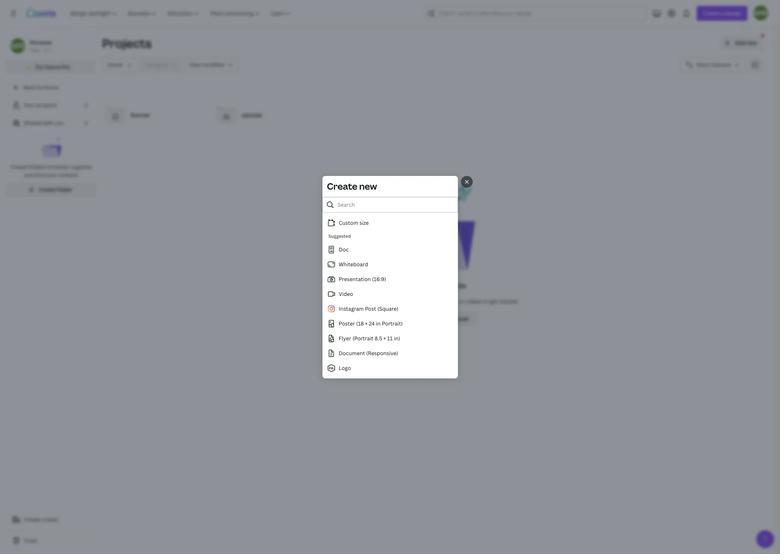 Task type: vqa. For each thing, say whether or not it's contained in the screenshot.
first Me thinking Meme from the bottom of the page
no



Task type: describe. For each thing, give the bounding box(es) containing it.
whiteboard
[[339, 261, 368, 268]]

0 vertical spatial projects
[[102, 35, 152, 51]]

(square)
[[377, 305, 398, 312]]

get
[[490, 298, 498, 305]]

your
[[24, 101, 35, 109]]

try
[[35, 63, 43, 70]]

instagram
[[339, 305, 364, 312]]

custom
[[339, 219, 358, 226]]

better
[[54, 163, 70, 170]]

trash link
[[6, 533, 96, 548]]

organize
[[71, 163, 92, 170]]

instagram post (square)
[[339, 305, 398, 312]]

2 or from the left
[[459, 298, 465, 305]]

(16:9)
[[372, 275, 386, 282]]

suggested
[[328, 233, 351, 239]]

flyer (portrait 8.5 × 11 in)
[[339, 335, 400, 342]]

shared
[[24, 119, 41, 126]]

starred
[[130, 111, 149, 119]]

home
[[43, 84, 58, 91]]

create a design
[[393, 315, 431, 322]]

instagram post (square) button
[[322, 301, 455, 316]]

try canva pro button
[[6, 60, 96, 74]]

try canva pro
[[35, 63, 70, 70]]

8.5
[[375, 335, 382, 342]]

doc button
[[322, 242, 455, 257]]

document
[[339, 349, 365, 357]]

with
[[43, 119, 53, 126]]

presentation (16:9)
[[339, 275, 386, 282]]

custom size
[[339, 219, 369, 226]]

Search search field
[[338, 198, 453, 212]]

logo button
[[322, 361, 455, 375]]

trash
[[24, 537, 37, 544]]

create for create a design or upload your images, pdfs, or videos to get started.
[[346, 298, 363, 305]]

to inside create folders to better organize and find your content
[[47, 163, 53, 170]]

upload
[[393, 298, 410, 305]]

you
[[55, 119, 64, 126]]

shared with you
[[24, 119, 64, 126]]

a for create a design or upload your images, pdfs, or videos to get started.
[[364, 298, 367, 305]]

create folder
[[39, 186, 72, 193]]

size
[[359, 219, 369, 226]]

create a design button
[[387, 312, 437, 326]]

pdfs,
[[444, 298, 458, 305]]

and
[[24, 172, 33, 179]]

team
[[46, 516, 58, 523]]

create for create a team
[[24, 516, 40, 523]]

create for create a design
[[393, 315, 409, 322]]

whiteboard button
[[322, 257, 455, 272]]

poster
[[339, 320, 355, 327]]

maria williams image
[[10, 39, 25, 53]]

poster (18 × 24 in portrait)
[[339, 320, 403, 327]]

shared with you link
[[6, 116, 96, 130]]

flyer (portrait 8.5 × 11 in) button
[[322, 331, 455, 346]]

create for create folder
[[39, 186, 56, 193]]

24
[[369, 320, 375, 327]]

to left get
[[484, 298, 489, 305]]

create new
[[327, 180, 377, 192]]

started.
[[499, 298, 519, 305]]

11
[[387, 335, 393, 342]]

(18
[[356, 320, 364, 327]]

1 horizontal spatial your
[[411, 298, 423, 305]]

uploads link
[[213, 102, 319, 129]]



Task type: locate. For each thing, give the bounding box(es) containing it.
your right find
[[46, 172, 57, 179]]

1 horizontal spatial projects
[[439, 281, 466, 290]]

create folders to better organize and find your content
[[10, 163, 92, 179]]

2 vertical spatial a
[[42, 516, 44, 523]]

create for create new
[[327, 180, 357, 192]]

video button
[[322, 287, 455, 301]]

videos
[[466, 298, 482, 305]]

0 horizontal spatial or
[[386, 298, 391, 305]]

× left 24
[[365, 320, 368, 327]]

custom size button
[[322, 215, 455, 230]]

document (responsive) button
[[322, 346, 455, 361]]

presentation
[[339, 275, 371, 282]]

1 horizontal spatial design
[[415, 315, 431, 322]]

your inside create folders to better organize and find your content
[[46, 172, 57, 179]]

design
[[368, 298, 385, 305], [415, 315, 431, 322]]

flyer
[[339, 335, 351, 342]]

0 horizontal spatial your
[[46, 172, 57, 179]]

or right pdfs,
[[459, 298, 465, 305]]

0 horizontal spatial ×
[[365, 320, 368, 327]]

canva
[[44, 63, 60, 70]]

or
[[386, 298, 391, 305], [459, 298, 465, 305]]

free
[[30, 47, 39, 53]]

to up images,
[[431, 281, 438, 290]]

welcome to projects
[[399, 281, 466, 290]]

a
[[364, 298, 367, 305], [411, 315, 413, 322], [42, 516, 44, 523]]

presentation (16:9) button
[[322, 272, 455, 287]]

maria williams element
[[10, 39, 25, 53]]

1 vertical spatial a
[[411, 315, 413, 322]]

uploads
[[242, 111, 262, 119]]

create
[[10, 163, 27, 170], [327, 180, 357, 192], [39, 186, 56, 193], [346, 298, 363, 305], [393, 315, 409, 322], [24, 516, 40, 523]]

post
[[365, 305, 376, 312]]

2 horizontal spatial a
[[411, 315, 413, 322]]

document (responsive)
[[339, 349, 398, 357]]

starred link
[[102, 102, 207, 129]]

pro
[[61, 63, 70, 70]]

1 vertical spatial design
[[415, 315, 431, 322]]

design for create a design or upload your images, pdfs, or videos to get started.
[[368, 298, 385, 305]]

content
[[59, 172, 78, 179]]

doc
[[339, 246, 349, 253]]

create a team
[[24, 516, 58, 523]]

a for create a team
[[42, 516, 44, 523]]

None search field
[[425, 6, 647, 21]]

1 vertical spatial ×
[[383, 335, 386, 342]]

0 horizontal spatial projects
[[102, 35, 152, 51]]

× left the '11'
[[383, 335, 386, 342]]

create folder button
[[6, 182, 96, 197]]

0 vertical spatial design
[[368, 298, 385, 305]]

new
[[359, 180, 377, 192]]

poster (18 × 24 in portrait) button
[[322, 316, 455, 331]]

0 vertical spatial ×
[[365, 320, 368, 327]]

1 horizontal spatial ×
[[383, 335, 386, 342]]

top level navigation element
[[65, 6, 298, 21]]

list containing your projects
[[6, 98, 96, 197]]

back to home link
[[6, 80, 96, 95]]

to
[[37, 84, 42, 91], [47, 163, 53, 170], [431, 281, 438, 290], [484, 298, 489, 305]]

a up instagram post (square)
[[364, 298, 367, 305]]

welcome
[[399, 281, 429, 290]]

your projects link
[[6, 98, 96, 113]]

1
[[49, 47, 52, 53]]

0 horizontal spatial design
[[368, 298, 385, 305]]

folders
[[28, 163, 46, 170]]

0 vertical spatial your
[[46, 172, 57, 179]]

design down create a design or upload your images, pdfs, or videos to get started.
[[415, 315, 431, 322]]

find
[[35, 172, 45, 179]]

to left the better
[[47, 163, 53, 170]]

×
[[365, 320, 368, 327], [383, 335, 386, 342]]

video
[[339, 290, 353, 297]]

images,
[[424, 298, 443, 305]]

projects
[[102, 35, 152, 51], [439, 281, 466, 290]]

or up (square)
[[386, 298, 391, 305]]

a right portrait)
[[411, 315, 413, 322]]

1 horizontal spatial a
[[364, 298, 367, 305]]

•
[[40, 47, 42, 53]]

design up post
[[368, 298, 385, 305]]

personal
[[30, 39, 52, 46]]

a left the team
[[42, 516, 44, 523]]

1 or from the left
[[386, 298, 391, 305]]

to right the back
[[37, 84, 42, 91]]

in)
[[394, 335, 400, 342]]

0 horizontal spatial a
[[42, 516, 44, 523]]

1 vertical spatial projects
[[439, 281, 466, 290]]

free •
[[30, 47, 42, 53]]

design for create a design
[[415, 315, 431, 322]]

0 vertical spatial a
[[364, 298, 367, 305]]

create inside create folders to better organize and find your content
[[10, 163, 27, 170]]

create for create folders to better organize and find your content
[[10, 163, 27, 170]]

design inside button
[[415, 315, 431, 322]]

a for create a design
[[411, 315, 413, 322]]

upload button
[[440, 312, 479, 326]]

portrait)
[[382, 320, 403, 327]]

create a design or upload your images, pdfs, or videos to get started.
[[346, 298, 519, 305]]

list
[[6, 98, 96, 197]]

(portrait
[[353, 335, 373, 342]]

back to home
[[24, 84, 58, 91]]

back
[[24, 84, 36, 91]]

your right upload
[[411, 298, 423, 305]]

create a team button
[[6, 512, 96, 527]]

upload
[[450, 315, 469, 322]]

1 vertical spatial your
[[411, 298, 423, 305]]

your projects
[[24, 101, 57, 109]]

folder
[[57, 186, 72, 193]]

your
[[46, 172, 57, 179], [411, 298, 423, 305]]

logo
[[339, 364, 351, 371]]

projects
[[36, 101, 57, 109]]

1 horizontal spatial or
[[459, 298, 465, 305]]

in
[[376, 320, 381, 327]]

(responsive)
[[366, 349, 398, 357]]



